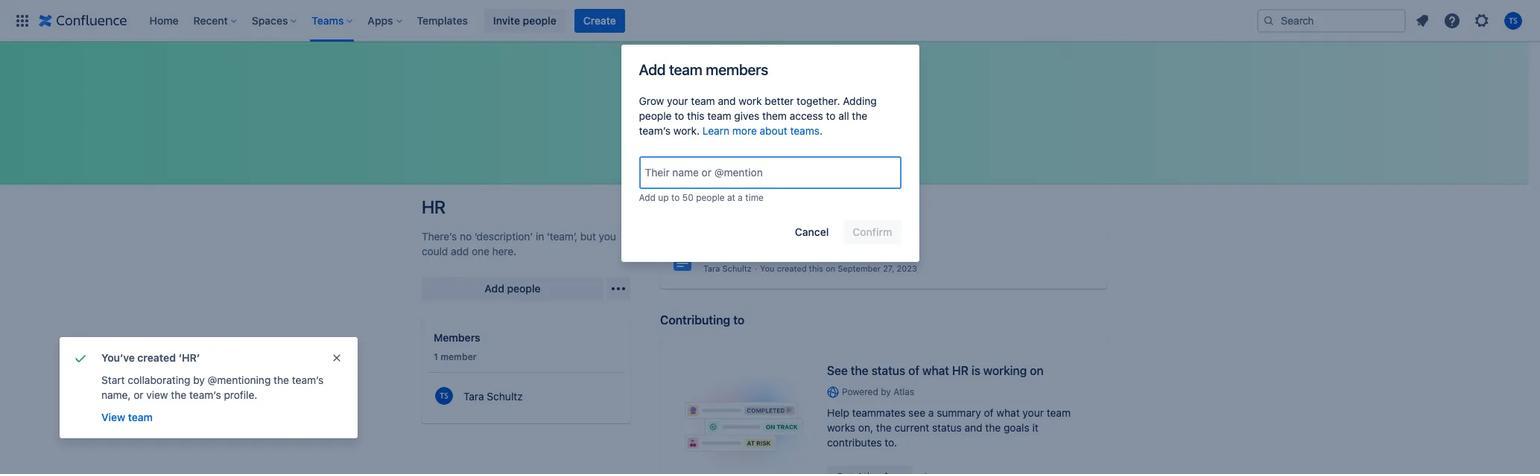 Task type: locate. For each thing, give the bounding box(es) containing it.
people right invite
[[523, 14, 557, 26]]

add down here. at the bottom left of the page
[[485, 282, 505, 295]]

people inside button
[[507, 282, 541, 295]]

your up it
[[1023, 407, 1044, 420]]

1 horizontal spatial hr
[[952, 364, 969, 378]]

here.
[[492, 245, 516, 258]]

0 horizontal spatial a
[[738, 192, 743, 203]]

0 vertical spatial team's
[[639, 124, 671, 137]]

0 vertical spatial this
[[687, 110, 705, 122]]

atlas
[[894, 387, 915, 398]]

create
[[583, 14, 616, 26]]

team's
[[639, 124, 671, 137], [292, 374, 324, 387], [189, 389, 221, 402]]

add for add people
[[485, 282, 505, 295]]

to right contributing on the bottom
[[733, 314, 745, 327]]

people down here. at the bottom left of the page
[[507, 282, 541, 295]]

no
[[460, 230, 472, 243]]

members
[[434, 332, 481, 344]]

0 horizontal spatial this
[[687, 110, 705, 122]]

this
[[687, 110, 705, 122], [809, 264, 824, 274]]

team
[[669, 61, 703, 78], [691, 95, 715, 107], [708, 110, 732, 122], [1047, 407, 1071, 420], [128, 411, 153, 424]]

1 horizontal spatial in
[[779, 250, 788, 262]]

people inside grow your team and work better together. adding people to this team gives them access to all the team's work.
[[639, 110, 672, 122]]

0 horizontal spatial and
[[718, 95, 736, 107]]

getting started in confluence
[[704, 250, 845, 262]]

success image
[[72, 350, 89, 367]]

add up grow
[[639, 61, 666, 78]]

0 vertical spatial a
[[738, 192, 743, 203]]

teammates
[[852, 407, 906, 420]]

or left the view
[[134, 389, 144, 402]]

help teammates see a summary of what your team works on, the current status and the goals it contributes to.
[[827, 407, 1071, 450]]

to up work.
[[675, 110, 684, 122]]

1 horizontal spatial of
[[984, 407, 994, 420]]

0 vertical spatial or
[[702, 166, 712, 179]]

0 vertical spatial add
[[639, 61, 666, 78]]

the down teammates on the right bottom of page
[[876, 422, 892, 435]]

spaces
[[252, 14, 288, 26]]

0 horizontal spatial or
[[134, 389, 144, 402]]

start collaborating by @mentioning the team's name, or view the team's profile.
[[101, 374, 324, 402]]

time
[[746, 192, 764, 203]]

people inside button
[[523, 14, 557, 26]]

there's
[[422, 230, 457, 243]]

global element
[[9, 0, 1254, 41]]

0 horizontal spatial team's
[[189, 389, 221, 402]]

spaces button
[[247, 9, 303, 32]]

1 vertical spatial add
[[639, 192, 656, 203]]

of
[[909, 364, 920, 378], [984, 407, 994, 420]]

powered by atlas link
[[827, 386, 1084, 399]]

the
[[852, 110, 868, 122], [851, 364, 869, 378], [274, 374, 289, 387], [171, 389, 187, 402], [876, 422, 892, 435], [986, 422, 1001, 435]]

on
[[826, 264, 836, 274], [1030, 364, 1044, 378]]

add inside add people button
[[485, 282, 505, 295]]

add team members dialog
[[621, 45, 919, 262]]

1 vertical spatial your
[[1023, 407, 1044, 420]]

what up goals
[[997, 407, 1020, 420]]

in left "'team',"
[[536, 230, 544, 243]]

the up powered
[[851, 364, 869, 378]]

a inside dialog
[[738, 192, 743, 203]]

1 vertical spatial on
[[1030, 364, 1044, 378]]

at
[[727, 192, 736, 203]]

people left at
[[696, 192, 725, 203]]

add left up
[[639, 192, 656, 203]]

1 horizontal spatial team's
[[292, 374, 324, 387]]

by inside start collaborating by @mentioning the team's name, or view the team's profile.
[[193, 374, 205, 387]]

Their name or @mention text field
[[645, 165, 648, 180]]

about
[[760, 124, 788, 137]]

on right working
[[1030, 364, 1044, 378]]

confluence image
[[39, 12, 127, 29], [39, 12, 127, 29]]

of right summary
[[984, 407, 994, 420]]

0 horizontal spatial hr
[[422, 197, 446, 218]]

1 vertical spatial created
[[137, 352, 176, 364]]

1 horizontal spatial on
[[1030, 364, 1044, 378]]

0 vertical spatial what
[[923, 364, 950, 378]]

hr left is
[[952, 364, 969, 378]]

contributes
[[827, 437, 882, 450]]

what up powered by atlas "link"
[[923, 364, 950, 378]]

you created this on september 27, 2023
[[760, 264, 917, 274]]

and down summary
[[965, 422, 983, 435]]

your right grow
[[667, 95, 688, 107]]

started
[[742, 250, 776, 262]]

there's no 'description' in 'team', but you could add one here.
[[422, 230, 616, 258]]

0 vertical spatial in
[[536, 230, 544, 243]]

this up work.
[[687, 110, 705, 122]]

the down adding
[[852, 110, 868, 122]]

it
[[1033, 422, 1039, 435]]

team's inside grow your team and work better together. adding people to this team gives them access to all the team's work.
[[639, 124, 671, 137]]

Search field
[[1257, 9, 1406, 32]]

in inside there's no 'description' in 'team', but you could add one here.
[[536, 230, 544, 243]]

2023
[[897, 264, 917, 274]]

the left goals
[[986, 422, 1001, 435]]

status up powered by atlas
[[872, 364, 906, 378]]

on down confluence
[[826, 264, 836, 274]]

add people
[[485, 282, 541, 295]]

0 horizontal spatial on
[[826, 264, 836, 274]]

access
[[790, 110, 823, 122]]

this down confluence
[[809, 264, 824, 274]]

by left atlas
[[881, 387, 891, 398]]

and
[[718, 95, 736, 107], [965, 422, 983, 435]]

0 horizontal spatial your
[[667, 95, 688, 107]]

team's down grow
[[639, 124, 671, 137]]

0 horizontal spatial in
[[536, 230, 544, 243]]

hr up there's
[[422, 197, 446, 218]]

their name or @mention
[[645, 166, 763, 179]]

people
[[523, 14, 557, 26], [639, 110, 672, 122], [696, 192, 725, 203], [507, 282, 541, 295]]

0 vertical spatial created
[[777, 264, 807, 274]]

1 vertical spatial a
[[929, 407, 934, 420]]

2 horizontal spatial team's
[[639, 124, 671, 137]]

getting
[[704, 250, 739, 262]]

1 horizontal spatial or
[[702, 166, 712, 179]]

1 horizontal spatial by
[[881, 387, 891, 398]]

1 vertical spatial hr
[[952, 364, 969, 378]]

current
[[895, 422, 930, 435]]

of up atlas
[[909, 364, 920, 378]]

0 horizontal spatial of
[[909, 364, 920, 378]]

created up collaborating
[[137, 352, 176, 364]]

1 horizontal spatial created
[[777, 264, 807, 274]]

2 vertical spatial add
[[485, 282, 505, 295]]

your inside help teammates see a summary of what your team works on, the current status and the goals it contributes to.
[[1023, 407, 1044, 420]]

1 vertical spatial and
[[965, 422, 983, 435]]

0 vertical spatial and
[[718, 95, 736, 107]]

1 vertical spatial of
[[984, 407, 994, 420]]

by down the 'hr'
[[193, 374, 205, 387]]

banner
[[0, 0, 1541, 42]]

1 vertical spatial or
[[134, 389, 144, 402]]

1 horizontal spatial a
[[929, 407, 934, 420]]

0 horizontal spatial created
[[137, 352, 176, 364]]

created
[[777, 264, 807, 274], [137, 352, 176, 364]]

a right at
[[738, 192, 743, 203]]

profile.
[[224, 389, 257, 402]]

the right @mentioning
[[274, 374, 289, 387]]

1 horizontal spatial status
[[932, 422, 962, 435]]

name,
[[101, 389, 131, 402]]

0 horizontal spatial by
[[193, 374, 205, 387]]

1 vertical spatial what
[[997, 407, 1020, 420]]

invite
[[493, 14, 520, 26]]

one
[[472, 245, 490, 258]]

0 horizontal spatial status
[[872, 364, 906, 378]]

a
[[738, 192, 743, 203], [929, 407, 934, 420]]

people down grow
[[639, 110, 672, 122]]

in right started
[[779, 250, 788, 262]]

1 vertical spatial team's
[[292, 374, 324, 387]]

their
[[645, 166, 670, 179]]

1 horizontal spatial and
[[965, 422, 983, 435]]

work.
[[674, 124, 700, 137]]

by
[[193, 374, 205, 387], [881, 387, 891, 398]]

0 vertical spatial your
[[667, 95, 688, 107]]

cancel
[[795, 226, 829, 239]]

0 vertical spatial of
[[909, 364, 920, 378]]

learn more about teams.
[[703, 124, 823, 137]]

powered
[[842, 387, 879, 398]]

collaborating
[[128, 374, 190, 387]]

a right "see"
[[929, 407, 934, 420]]

team's right @mentioning
[[292, 374, 324, 387]]

your
[[667, 95, 688, 107], [1023, 407, 1044, 420]]

1 vertical spatial this
[[809, 264, 824, 274]]

status
[[872, 364, 906, 378], [932, 422, 962, 435]]

status down summary
[[932, 422, 962, 435]]

created for you've
[[137, 352, 176, 364]]

but
[[580, 230, 596, 243]]

to
[[675, 110, 684, 122], [826, 110, 836, 122], [672, 192, 680, 203], [733, 314, 745, 327]]

created down getting started in confluence
[[777, 264, 807, 274]]

apps button
[[363, 9, 408, 32]]

created for you
[[777, 264, 807, 274]]

powered by atlas
[[842, 387, 915, 398]]

team's left profile.
[[189, 389, 221, 402]]

1 vertical spatial status
[[932, 422, 962, 435]]

goals
[[1004, 422, 1030, 435]]

0 vertical spatial hr
[[422, 197, 446, 218]]

better
[[765, 95, 794, 107]]

hr
[[422, 197, 446, 218], [952, 364, 969, 378]]

work
[[739, 95, 762, 107]]

this inside grow your team and work better together. adding people to this team gives them access to all the team's work.
[[687, 110, 705, 122]]

and left work
[[718, 95, 736, 107]]

add people button
[[422, 277, 604, 301]]

you've
[[101, 352, 135, 364]]

the inside grow your team and work better together. adding people to this team gives them access to all the team's work.
[[852, 110, 868, 122]]

1 horizontal spatial what
[[997, 407, 1020, 420]]

1 horizontal spatial your
[[1023, 407, 1044, 420]]

or right name
[[702, 166, 712, 179]]



Task type: describe. For each thing, give the bounding box(es) containing it.
them
[[763, 110, 787, 122]]

2 vertical spatial team's
[[189, 389, 221, 402]]

templates link
[[413, 9, 472, 32]]

dismiss image
[[331, 353, 343, 364]]

@mention
[[715, 166, 763, 179]]

1 horizontal spatial this
[[809, 264, 824, 274]]

see
[[909, 407, 926, 420]]

add up to 50 people at a time
[[639, 192, 764, 203]]

confluence
[[790, 250, 845, 262]]

atlas image
[[827, 387, 839, 398]]

view team
[[101, 411, 153, 424]]

the right the view
[[171, 389, 187, 402]]

schultz
[[723, 264, 752, 274]]

name
[[673, 166, 699, 179]]

@mentioning
[[208, 374, 271, 387]]

0 vertical spatial on
[[826, 264, 836, 274]]

member
[[441, 352, 477, 363]]

or inside add team members dialog
[[702, 166, 712, 179]]

add for add team members
[[639, 61, 666, 78]]

0 horizontal spatial what
[[923, 364, 950, 378]]

members 1 member
[[434, 332, 481, 363]]

home link
[[145, 9, 183, 32]]

'description'
[[475, 230, 533, 243]]

search image
[[1263, 15, 1275, 26]]

learn
[[703, 124, 730, 137]]

add for add up to 50 people at a time
[[639, 192, 656, 203]]

contributing to
[[660, 314, 745, 327]]

help
[[827, 407, 850, 420]]

invite people button
[[484, 9, 566, 32]]

banner containing home
[[0, 0, 1541, 42]]

to left all
[[826, 110, 836, 122]]

create link
[[574, 9, 625, 32]]

on,
[[859, 422, 874, 435]]

invite people
[[493, 14, 557, 26]]

0 vertical spatial status
[[872, 364, 906, 378]]

september
[[838, 264, 881, 274]]

adding
[[843, 95, 877, 107]]

or inside start collaborating by @mentioning the team's name, or view the team's profile.
[[134, 389, 144, 402]]

tara
[[704, 264, 720, 274]]

templates
[[417, 14, 468, 26]]

could
[[422, 245, 448, 258]]

add team members
[[639, 61, 769, 78]]

summary
[[937, 407, 981, 420]]

is
[[972, 364, 981, 378]]

cancel button
[[786, 221, 838, 244]]

grow your team and work better together. adding people to this team gives them access to all the team's work.
[[639, 95, 877, 137]]

and inside help teammates see a summary of what your team works on, the current status and the goals it contributes to.
[[965, 422, 983, 435]]

gives
[[734, 110, 760, 122]]

and inside grow your team and work better together. adding people to this team gives them access to all the team's work.
[[718, 95, 736, 107]]

grow
[[639, 95, 664, 107]]

teams.
[[790, 124, 823, 137]]

27,
[[883, 264, 895, 274]]

you
[[599, 230, 616, 243]]

view
[[101, 411, 125, 424]]

apps
[[368, 14, 393, 26]]

tara schultz
[[704, 264, 752, 274]]

learn more about teams. link
[[703, 124, 823, 137]]

view
[[146, 389, 168, 402]]

status inside help teammates see a summary of what your team works on, the current status and the goals it contributes to.
[[932, 422, 962, 435]]

to right up
[[672, 192, 680, 203]]

works
[[827, 422, 856, 435]]

you've created 'hr'
[[101, 352, 200, 364]]

contributing
[[660, 314, 731, 327]]

a inside help teammates see a summary of what your team works on, the current status and the goals it contributes to.
[[929, 407, 934, 420]]

together.
[[797, 95, 840, 107]]

1
[[434, 352, 438, 363]]

team inside help teammates see a summary of what your team works on, the current status and the goals it contributes to.
[[1047, 407, 1071, 420]]

by inside "link"
[[881, 387, 891, 398]]

add
[[451, 245, 469, 258]]

what inside help teammates see a summary of what your team works on, the current status and the goals it contributes to.
[[997, 407, 1020, 420]]

see
[[827, 364, 848, 378]]

view team link
[[100, 409, 154, 427]]

more
[[733, 124, 757, 137]]

see the status of what hr is working on
[[827, 364, 1044, 378]]

of inside help teammates see a summary of what your team works on, the current status and the goals it contributes to.
[[984, 407, 994, 420]]

you
[[760, 264, 775, 274]]

home
[[149, 14, 179, 26]]

members
[[706, 61, 769, 78]]

settings icon image
[[1474, 12, 1491, 29]]

all
[[839, 110, 849, 122]]

'hr'
[[179, 352, 200, 364]]

your inside grow your team and work better together. adding people to this team gives them access to all the team's work.
[[667, 95, 688, 107]]

working
[[984, 364, 1027, 378]]

to.
[[885, 437, 898, 450]]

50
[[683, 192, 694, 203]]

up
[[658, 192, 669, 203]]

1 vertical spatial in
[[779, 250, 788, 262]]



Task type: vqa. For each thing, say whether or not it's contained in the screenshot.
See the status of what HR is working on
yes



